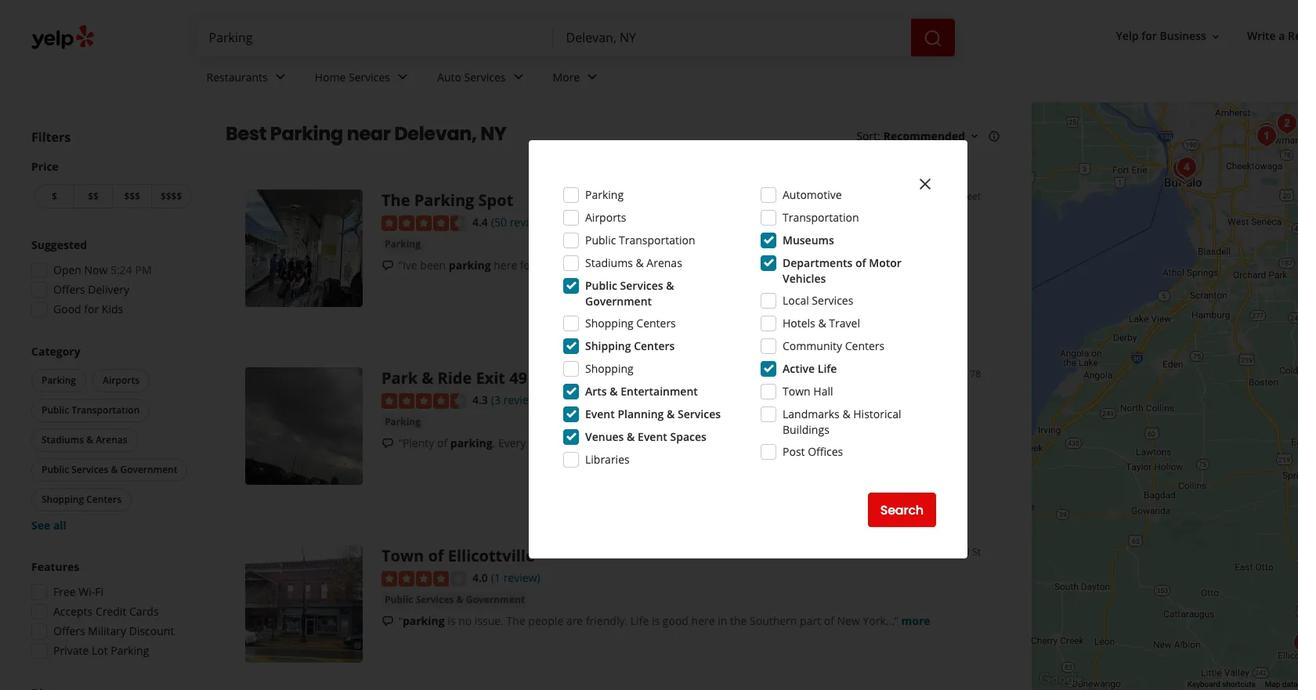 Task type: vqa. For each thing, say whether or not it's contained in the screenshot.
second Offers from the top of the page
yes



Task type: locate. For each thing, give the bounding box(es) containing it.
0 vertical spatial parking link
[[382, 236, 424, 252]]

1 vertical spatial town
[[382, 545, 424, 566]]

1 vertical spatial airports
[[103, 374, 139, 387]]

yelp for business button
[[1110, 22, 1228, 50]]

depew
[[531, 367, 585, 389]]

public transportation inside button
[[42, 403, 140, 417]]

arenas inside button
[[96, 433, 127, 447]]

life right friendly.
[[631, 613, 649, 628]]

2 vertical spatial for
[[84, 302, 99, 317]]

0 vertical spatial the parking spot image
[[1251, 121, 1282, 152]]

the parking spot image
[[1251, 121, 1282, 152], [245, 190, 363, 307]]

a
[[1279, 29, 1285, 43], [721, 435, 727, 450], [815, 435, 821, 450]]

1 vertical spatial the
[[507, 613, 526, 628]]

government inside public services & government
[[585, 294, 652, 309]]

1 horizontal spatial government
[[466, 593, 525, 606]]

services down easily
[[620, 278, 663, 293]]

when
[[775, 258, 803, 272]]

departments of motor vehicles
[[783, 255, 902, 286]]

& down entertainment on the bottom of page
[[667, 407, 675, 422]]

re
[[1288, 29, 1298, 43]]

public services & government down easily
[[585, 278, 674, 309]]

1 horizontal spatial 24 chevron down v2 image
[[509, 68, 528, 86]]

government
[[585, 294, 652, 309], [120, 463, 177, 476], [466, 593, 525, 606]]

0 horizontal spatial town
[[382, 545, 424, 566]]

0 vertical spatial public services & government
[[585, 278, 674, 309]]

1 vertical spatial event
[[638, 429, 667, 444]]

& left travel
[[818, 316, 826, 331]]

airports up this
[[585, 210, 626, 225]]

stadiums down public transportation button
[[42, 433, 84, 447]]

is left 'good' on the bottom right of the page
[[652, 613, 660, 628]]

for
[[1142, 29, 1157, 43], [520, 258, 535, 272], [84, 302, 99, 317]]

0 vertical spatial to
[[736, 258, 746, 272]]

0 horizontal spatial public services & government button
[[31, 458, 188, 482]]

town down active
[[783, 384, 811, 399]]

1 offers from the top
[[53, 282, 85, 297]]

centers
[[636, 316, 676, 331], [634, 338, 675, 353], [845, 338, 885, 353], [86, 493, 121, 506]]

0 vertical spatial public services & government button
[[31, 458, 188, 482]]

"ive
[[399, 258, 417, 272]]

0 vertical spatial new
[[926, 367, 946, 381]]

1 vertical spatial the
[[730, 613, 747, 628]]

search dialog
[[0, 0, 1298, 690]]

best
[[681, 258, 703, 272]]

parking right best
[[270, 121, 343, 147]]

1 horizontal spatial public transportation
[[585, 233, 695, 248]]

public up this
[[585, 233, 616, 248]]

2 24 chevron down v2 image from the left
[[509, 68, 528, 86]]

0 horizontal spatial transportation
[[71, 403, 140, 417]]

1 vertical spatial the parking spot image
[[245, 190, 363, 307]]

1 horizontal spatial arenas
[[647, 255, 682, 270]]

2 horizontal spatial here
[[691, 613, 715, 628]]

2 vertical spatial parking button
[[382, 414, 424, 430]]

airports inside search dialog
[[585, 210, 626, 225]]

the left best
[[662, 258, 678, 272]]

people
[[528, 613, 564, 628]]

centers down travel
[[845, 338, 885, 353]]

0 horizontal spatial i
[[555, 435, 558, 450]]

offices
[[808, 444, 843, 459]]

& down planning
[[627, 429, 635, 444]]

2 offers from the top
[[53, 624, 85, 639]]

centers inside shopping centers button
[[86, 493, 121, 506]]

public services & government up no
[[385, 593, 525, 606]]

4.0 link
[[472, 569, 488, 586]]

for inside button
[[1142, 29, 1157, 43]]

have
[[561, 435, 585, 450], [651, 435, 676, 450]]

a left the re
[[1279, 29, 1285, 43]]

of inside departments of motor vehicles
[[856, 255, 866, 270]]

1 horizontal spatial life
[[818, 361, 837, 376]]

1 vertical spatial reviews)
[[503, 393, 546, 407]]

parking up 4.4 star rating image
[[414, 190, 474, 211]]

(3 reviews) link
[[491, 391, 546, 408]]

event down arts
[[585, 407, 615, 422]]

parking down public services & government link
[[403, 613, 445, 628]]

0 horizontal spatial shopping centers
[[42, 493, 121, 506]]

1 horizontal spatial stadiums & arenas
[[585, 255, 682, 270]]

public transportation inside search dialog
[[585, 233, 695, 248]]

offers up private
[[53, 624, 85, 639]]

0 horizontal spatial the
[[382, 190, 410, 211]]

1 vertical spatial parking link
[[382, 414, 424, 430]]

parking button
[[382, 236, 424, 252], [31, 369, 86, 393], [382, 414, 424, 430]]

0 horizontal spatial the
[[662, 258, 678, 272]]

1 16 speech v2 image from the top
[[382, 260, 394, 272]]

& right this
[[636, 255, 644, 270]]

reviews) inside (50 reviews) link
[[510, 215, 552, 230]]

0 horizontal spatial airports
[[103, 374, 139, 387]]

parking for here
[[449, 258, 491, 272]]

0 vertical spatial stadiums & arenas
[[585, 255, 682, 270]]

traveling
[[806, 258, 851, 272]]

new left 'york'
[[926, 367, 946, 381]]

near
[[347, 121, 391, 147]]

0 vertical spatial for
[[1142, 29, 1157, 43]]

0 vertical spatial here
[[494, 258, 517, 272]]

2 horizontal spatial a
[[1279, 29, 1285, 43]]

york..."
[[863, 613, 899, 628]]

public services & government button down stadiums & arenas button
[[31, 458, 188, 482]]

shopping centers inside button
[[42, 493, 121, 506]]

24 chevron down v2 image left auto
[[393, 68, 412, 86]]

shopping centers
[[585, 316, 676, 331], [42, 493, 121, 506]]

shopping
[[585, 316, 634, 331], [585, 361, 634, 376], [42, 493, 84, 506]]

1 vertical spatial government
[[120, 463, 177, 476]]

transportation up the "ive been parking here for years now. this is easily the best place to park when traveling via the..."
[[619, 233, 695, 248]]

1 vertical spatial public services & government button
[[382, 592, 528, 608]]

1 horizontal spatial stadiums
[[585, 255, 633, 270]]

group containing category
[[28, 344, 194, 534]]

0 horizontal spatial arenas
[[96, 433, 127, 447]]

arenas down public transportation button
[[96, 433, 127, 447]]

museums
[[783, 233, 834, 248]]

1 horizontal spatial shopping centers
[[585, 316, 676, 331]]

park & ride exit 49 depew nys i-90
[[382, 367, 651, 389]]

24 chevron down v2 image inside home services link
[[393, 68, 412, 86]]

for for kids
[[84, 302, 99, 317]]

offers for offers military discount
[[53, 624, 85, 639]]

hotels
[[783, 316, 815, 331]]

0 vertical spatial the
[[662, 258, 678, 272]]

group containing features
[[27, 559, 194, 664]]

16 speech v2 image left "
[[382, 615, 394, 628]]

is
[[619, 258, 627, 272], [448, 613, 456, 628], [652, 613, 660, 628]]

government down (1
[[466, 593, 525, 606]]

1 vertical spatial here
[[619, 435, 642, 450]]

0 vertical spatial airports
[[585, 210, 626, 225]]

24 chevron down v2 image inside more link
[[583, 68, 602, 86]]

1 vertical spatial life
[[631, 613, 649, 628]]

4.3 link
[[472, 391, 488, 408]]

google image
[[1036, 670, 1088, 690]]

(50
[[491, 215, 507, 230]]

parking button up "ive
[[382, 236, 424, 252]]

0 horizontal spatial for
[[84, 302, 99, 317]]

the parking spot
[[382, 190, 513, 211]]

$$
[[88, 190, 99, 203]]

& down public transportation button
[[86, 433, 93, 447]]

government down stadiums & arenas button
[[120, 463, 177, 476]]

1 vertical spatial for
[[520, 258, 535, 272]]

to
[[736, 258, 746, 272], [849, 435, 860, 450]]

government down this
[[585, 294, 652, 309]]

4.0
[[472, 570, 488, 585]]

the right the 'issue.'
[[507, 613, 526, 628]]

transportation down automotive
[[783, 210, 859, 225]]

of for departments
[[856, 255, 866, 270]]

for down "offers delivery"
[[84, 302, 99, 317]]

write a re
[[1247, 29, 1298, 43]]

arenas
[[647, 255, 682, 270], [96, 433, 127, 447]]

services down 4 star rating image
[[416, 593, 454, 606]]

2 horizontal spatial public services & government
[[585, 278, 674, 309]]

of right part
[[824, 613, 834, 628]]

2 vertical spatial shopping
[[42, 493, 84, 506]]

2 horizontal spatial is
[[652, 613, 660, 628]]

2 vertical spatial group
[[27, 559, 194, 664]]

shopping centers up shipping centers
[[585, 316, 676, 331]]

good
[[663, 613, 689, 628]]

this
[[596, 258, 617, 272]]

town hall
[[783, 384, 833, 399]]

delevan,
[[394, 121, 477, 147]]

for right yelp
[[1142, 29, 1157, 43]]

0 horizontal spatial public services & government
[[42, 463, 177, 476]]

parking link up "ive
[[382, 236, 424, 252]]

0 horizontal spatial government
[[120, 463, 177, 476]]

None search field
[[196, 19, 958, 56]]

of up 4 star rating image
[[428, 545, 444, 566]]

0 vertical spatial parking
[[449, 258, 491, 272]]

to left park
[[736, 258, 746, 272]]

stadiums inside button
[[42, 433, 84, 447]]

government inside group
[[120, 463, 177, 476]]

parking right been
[[449, 258, 491, 272]]

offers down "open"
[[53, 282, 85, 297]]

parking button up the "plenty on the left bottom of the page
[[382, 414, 424, 430]]

2 horizontal spatial government
[[585, 294, 652, 309]]

0 vertical spatial life
[[818, 361, 837, 376]]

public transportation up easily
[[585, 233, 695, 248]]

close image
[[916, 175, 935, 193]]

airports inside "button"
[[103, 374, 139, 387]]

public transportation up stadiums & arenas button
[[42, 403, 140, 417]]

map
[[1265, 680, 1280, 689]]

1 vertical spatial stadiums
[[42, 433, 84, 447]]

the parking spot image inside map region
[[1251, 121, 1282, 152]]

the
[[382, 190, 410, 211], [507, 613, 526, 628]]

shipping
[[585, 338, 631, 353]]

16 speech v2 image for town
[[382, 615, 394, 628]]

0 vertical spatial shopping centers
[[585, 316, 676, 331]]

good
[[53, 302, 81, 317]]

0 horizontal spatial 24 chevron down v2 image
[[393, 68, 412, 86]]

kids
[[102, 302, 123, 317]]

reviews) inside (3 reviews) link
[[503, 393, 546, 407]]

of for "plenty
[[437, 435, 447, 450]]

come
[[588, 435, 616, 450]]

parking
[[270, 121, 343, 147], [585, 187, 624, 202], [414, 190, 474, 211], [385, 237, 421, 250], [42, 374, 76, 387], [385, 415, 421, 428], [111, 643, 149, 658]]

keyboard
[[1188, 680, 1220, 689]]

1 horizontal spatial for
[[520, 258, 535, 272]]

1 vertical spatial shopping centers
[[42, 493, 121, 506]]

standard parking image
[[1171, 152, 1202, 183]]

0 horizontal spatial have
[[561, 435, 585, 450]]

24 chevron down v2 image
[[393, 68, 412, 86], [509, 68, 528, 86], [583, 68, 602, 86]]

town up 4 star rating image
[[382, 545, 424, 566]]

mill
[[954, 545, 970, 559]]

shipping centers
[[585, 338, 675, 353]]

entertainment
[[621, 384, 698, 399]]

is right this
[[619, 258, 627, 272]]

here left in
[[691, 613, 715, 628]]

$ button
[[34, 184, 73, 208]]

1 horizontal spatial have
[[651, 435, 676, 450]]

genesee
[[914, 190, 952, 203]]

the..."
[[871, 258, 900, 272]]

1 vertical spatial to
[[849, 435, 860, 450]]

public up stadiums & arenas button
[[42, 403, 69, 417]]

2 parking link from the top
[[382, 414, 424, 430]]

1 horizontal spatial airports
[[585, 210, 626, 225]]

1 parking link from the top
[[382, 236, 424, 252]]

for left years
[[520, 258, 535, 272]]

24 chevron down v2 image right 'more' at top
[[583, 68, 602, 86]]

parking down the offers military discount
[[111, 643, 149, 658]]

life up hall on the bottom of page
[[818, 361, 837, 376]]

2 16 speech v2 image from the top
[[382, 615, 394, 628]]

centers down stadiums & arenas button
[[86, 493, 121, 506]]

i down planning
[[645, 435, 648, 450]]

the
[[662, 258, 678, 272], [730, 613, 747, 628]]

1 horizontal spatial the
[[507, 613, 526, 628]]

of right the "plenty on the left bottom of the page
[[437, 435, 447, 450]]

& left historical in the right bottom of the page
[[843, 407, 851, 422]]

town for town of ellicottville
[[382, 545, 424, 566]]

public services & government button up no
[[382, 592, 528, 608]]

3 24 chevron down v2 image from the left
[[583, 68, 602, 86]]

parking link up the "plenty on the left bottom of the page
[[382, 414, 424, 430]]

here up libraries
[[619, 435, 642, 450]]

transportation
[[783, 210, 859, 225], [619, 233, 695, 248], [71, 403, 140, 417]]

group containing suggested
[[27, 237, 194, 322]]

reviews)
[[510, 215, 552, 230], [503, 393, 546, 407]]

1 vertical spatial park & ride exit 49 depew nys i-90 image
[[245, 367, 363, 485]]

centers up shipping centers
[[636, 316, 676, 331]]

public inside button
[[42, 403, 69, 417]]

parking link for park
[[382, 414, 424, 430]]

york
[[948, 367, 968, 381]]

shopping up shipping
[[585, 316, 634, 331]]

public up "
[[385, 593, 413, 606]]

parking down category
[[42, 374, 76, 387]]

parking button for park
[[382, 414, 424, 430]]

suggested
[[31, 237, 87, 252]]

1 horizontal spatial town of ellicottville image
[[1288, 628, 1298, 659]]

services
[[349, 69, 390, 84], [464, 69, 506, 84], [620, 278, 663, 293], [812, 293, 853, 308], [678, 407, 721, 422], [71, 463, 108, 476], [416, 593, 454, 606]]

park
[[749, 258, 772, 272]]

1 vertical spatial offers
[[53, 624, 85, 639]]

active life
[[783, 361, 837, 376]]

group
[[27, 237, 194, 322], [28, 344, 194, 534], [27, 559, 194, 664]]

$$$$ button
[[151, 184, 191, 208]]

parking button down category
[[31, 369, 86, 393]]

map region
[[855, 40, 1298, 690]]

0 vertical spatial offers
[[53, 282, 85, 297]]

& inside public services & government
[[666, 278, 674, 293]]

transportation down airports "button"
[[71, 403, 140, 417]]

stadiums right years
[[585, 255, 633, 270]]

town for town hall
[[783, 384, 811, 399]]

0 vertical spatial arenas
[[647, 255, 682, 270]]

cards
[[129, 604, 159, 619]]

pm
[[135, 262, 152, 277]]

reviews) right (50
[[510, 215, 552, 230]]

all
[[53, 518, 67, 533]]

a inside write a re link
[[1279, 29, 1285, 43]]

0 vertical spatial town
[[783, 384, 811, 399]]

event down the event planning & services
[[638, 429, 667, 444]]

1 have from the left
[[561, 435, 585, 450]]

1 vertical spatial new
[[837, 613, 860, 628]]

parking for .
[[450, 435, 492, 450]]

24 chevron down v2 image inside 'auto services' link
[[509, 68, 528, 86]]

here
[[494, 258, 517, 272], [619, 435, 642, 450], [691, 613, 715, 628]]

"plenty
[[399, 435, 434, 450]]

$
[[52, 190, 57, 203]]

4.3
[[472, 393, 488, 407]]

16 speech v2 image left "ive
[[382, 260, 394, 272]]

public services & government inside search dialog
[[585, 278, 674, 309]]

to right spot
[[849, 435, 860, 450]]

& down stadiums & arenas button
[[111, 463, 118, 476]]

shopping centers up all
[[42, 493, 121, 506]]

16 speech v2 image for the
[[382, 260, 394, 272]]

credit
[[95, 604, 126, 619]]

price group
[[31, 159, 194, 212]]

parking up this
[[585, 187, 624, 202]]

the up 4.4 star rating image
[[382, 190, 410, 211]]

offers
[[53, 282, 85, 297], [53, 624, 85, 639]]

have left not
[[651, 435, 676, 450]]

1 vertical spatial transportation
[[619, 233, 695, 248]]

arts & entertainment
[[585, 384, 698, 399]]

airports up public transportation button
[[103, 374, 139, 387]]

parking left every
[[450, 435, 492, 450]]

0 vertical spatial reviews)
[[510, 215, 552, 230]]

16 speech v2 image
[[382, 260, 394, 272], [382, 615, 394, 628]]

1 horizontal spatial public services & government
[[385, 593, 525, 606]]

every
[[498, 435, 526, 450]]

public down this
[[585, 278, 617, 293]]

0 horizontal spatial the parking spot image
[[245, 190, 363, 307]]

town of ellicottville image
[[245, 545, 363, 663], [1288, 628, 1298, 659]]

1 24 chevron down v2 image from the left
[[393, 68, 412, 86]]

1 vertical spatial 16 speech v2 image
[[382, 615, 394, 628]]

town inside search dialog
[[783, 384, 811, 399]]

2 vertical spatial government
[[466, 593, 525, 606]]

i right time
[[555, 435, 558, 450]]

1 i from the left
[[555, 435, 558, 450]]

1 vertical spatial stadiums & arenas
[[42, 433, 127, 447]]

(50 reviews)
[[491, 215, 552, 230]]

1 horizontal spatial i
[[645, 435, 648, 450]]

4.4 star rating image
[[382, 215, 466, 231]]

0 vertical spatial public transportation
[[585, 233, 695, 248]]

historical
[[853, 407, 901, 422]]

shopping down shipping
[[585, 361, 634, 376]]

more link
[[901, 613, 930, 628]]

public services & government
[[585, 278, 674, 309], [42, 463, 177, 476], [385, 593, 525, 606]]

$$ button
[[73, 184, 112, 208]]

the right in
[[730, 613, 747, 628]]

0 horizontal spatial new
[[837, 613, 860, 628]]

& up no
[[456, 593, 464, 606]]

49
[[509, 367, 527, 389]]

park & ride exit 49 depew nys i-90 image
[[1271, 108, 1298, 139], [245, 367, 363, 485]]

new left york..."
[[837, 613, 860, 628]]

1 horizontal spatial a
[[815, 435, 821, 450]]

auto services
[[437, 69, 506, 84]]

spot
[[478, 190, 513, 211]]

0 vertical spatial government
[[585, 294, 652, 309]]

1 vertical spatial arenas
[[96, 433, 127, 447]]

arenas left place
[[647, 255, 682, 270]]

a left spot
[[815, 435, 821, 450]]

0 horizontal spatial to
[[736, 258, 746, 272]]

pay2park image
[[1169, 150, 1201, 182]]

& down the "ive been parking here for years now. this is easily the best place to park when traveling via the..."
[[666, 278, 674, 293]]

2 horizontal spatial transportation
[[783, 210, 859, 225]]

have left come
[[561, 435, 585, 450]]

parking up the "plenty on the left bottom of the page
[[385, 415, 421, 428]]

vehicles
[[783, 271, 826, 286]]



Task type: describe. For each thing, give the bounding box(es) containing it.
business
[[1160, 29, 1206, 43]]

southern
[[750, 613, 797, 628]]

"
[[399, 613, 403, 628]]

& right arts
[[610, 384, 618, 399]]

of for town
[[428, 545, 444, 566]]

" parking is no issue. the people are friendly. life is good here in the southern part of new york..." more
[[399, 613, 930, 628]]

restaurants link
[[194, 56, 302, 102]]

2 vertical spatial parking
[[403, 613, 445, 628]]

$$$ button
[[112, 184, 151, 208]]

keyboard shortcuts
[[1188, 680, 1256, 689]]

services up spaces
[[678, 407, 721, 422]]

services right home
[[349, 69, 390, 84]]

life inside search dialog
[[818, 361, 837, 376]]

0 horizontal spatial is
[[448, 613, 456, 628]]

parking inside search dialog
[[585, 187, 624, 202]]

.
[[492, 435, 495, 450]]

offers delivery
[[53, 282, 129, 297]]

& up "4.3 star rating" image
[[422, 367, 434, 389]]

shopping inside button
[[42, 493, 84, 506]]

(1 review)
[[491, 570, 540, 585]]

travel
[[829, 316, 860, 331]]

write a re link
[[1241, 22, 1298, 50]]

best parking near delevan, ny
[[226, 121, 507, 147]]

friendly.
[[586, 613, 628, 628]]

public transportation button
[[31, 399, 150, 422]]

services up hotels & travel
[[812, 293, 853, 308]]

& inside stadiums & arenas button
[[86, 433, 93, 447]]

stadiums & arenas inside button
[[42, 433, 127, 447]]

ride
[[438, 367, 472, 389]]

st
[[972, 545, 981, 559]]

16 speech v2 image
[[382, 438, 394, 450]]

for for business
[[1142, 29, 1157, 43]]

standard parking image
[[1169, 158, 1200, 190]]

category
[[31, 344, 80, 359]]

0 horizontal spatial town of ellicottville image
[[245, 545, 363, 663]]

user actions element
[[1104, 22, 1298, 53]]

24 chevron down v2 image for auto services
[[509, 68, 528, 86]]

parking up "ive
[[385, 237, 421, 250]]

offers for offers delivery
[[53, 282, 85, 297]]

24 chevron down v2 image
[[271, 68, 290, 86]]

9
[[947, 545, 952, 559]]

& inside public services & government link
[[456, 593, 464, 606]]

services right auto
[[464, 69, 506, 84]]

local
[[783, 293, 809, 308]]

see all button
[[31, 518, 67, 533]]

more link
[[540, 56, 614, 102]]

78
[[970, 367, 981, 381]]

2 have from the left
[[651, 435, 676, 450]]

search
[[880, 501, 924, 519]]

24 chevron down v2 image for more
[[583, 68, 602, 86]]

shopping centers inside search dialog
[[585, 316, 676, 331]]

airports button
[[92, 369, 150, 393]]

shopping centers button
[[31, 488, 132, 512]]

town of ellicottville link
[[382, 545, 535, 566]]

reviews) for spot
[[510, 215, 552, 230]]

1 horizontal spatial event
[[638, 429, 667, 444]]

good for kids
[[53, 302, 123, 317]]

1 vertical spatial shopping
[[585, 361, 634, 376]]

ellicottville
[[448, 545, 535, 566]]

local services
[[783, 293, 853, 308]]

0 horizontal spatial a
[[721, 435, 727, 450]]

event planning & services
[[585, 407, 721, 422]]

0 vertical spatial park & ride exit 49 depew nys i-90 image
[[1271, 108, 1298, 139]]

hall
[[813, 384, 833, 399]]

in
[[718, 613, 727, 628]]

parking button for the
[[382, 236, 424, 252]]

no
[[458, 613, 472, 628]]

4.3 star rating image
[[382, 393, 466, 409]]

parking link for the
[[382, 236, 424, 252]]

time
[[529, 435, 552, 450]]

reviews) for ride
[[503, 393, 546, 407]]

centers up the 90
[[634, 338, 675, 353]]

2 i from the left
[[645, 435, 648, 450]]

part
[[800, 613, 821, 628]]

easily
[[630, 258, 659, 272]]

landmarks & historical buildings
[[783, 407, 901, 437]]

9 mill st
[[947, 545, 981, 559]]

nys
[[589, 367, 618, 389]]

stadiums & arenas inside search dialog
[[585, 255, 682, 270]]

post offices
[[783, 444, 843, 459]]

accepts
[[53, 604, 93, 619]]

1 horizontal spatial is
[[619, 258, 627, 272]]

5:24
[[111, 262, 132, 277]]

ny
[[480, 121, 507, 147]]

see all
[[31, 518, 67, 533]]

place
[[706, 258, 733, 272]]

transportation inside public transportation button
[[71, 403, 140, 417]]

see
[[31, 518, 50, 533]]

landmarks
[[783, 407, 840, 422]]

town of ellicottville
[[382, 545, 535, 566]]

1 vertical spatial public services & government
[[42, 463, 177, 476]]

4 star rating image
[[382, 571, 466, 587]]

years
[[538, 258, 565, 272]]

services inside public services & government
[[620, 278, 663, 293]]

spaces
[[670, 429, 707, 444]]

stadiums inside search dialog
[[585, 255, 633, 270]]

community
[[783, 338, 842, 353]]

arenas inside search dialog
[[647, 255, 682, 270]]

i-
[[622, 367, 633, 389]]

wi-
[[79, 584, 95, 599]]

via
[[853, 258, 868, 272]]

4099
[[890, 190, 912, 203]]

public up shopping centers button
[[42, 463, 69, 476]]

are
[[566, 613, 583, 628]]

city hall image
[[1167, 154, 1198, 185]]

delivery
[[88, 282, 129, 297]]

now.
[[568, 258, 593, 272]]

buffalo civic auto ramps - fernbach ramp image
[[1169, 155, 1200, 186]]

post
[[783, 444, 805, 459]]

issue.
[[475, 613, 504, 628]]

public inside public services & government
[[585, 278, 617, 293]]

1 horizontal spatial here
[[619, 435, 642, 450]]

1 horizontal spatial the
[[730, 613, 747, 628]]

arts
[[585, 384, 607, 399]]

sort:
[[856, 128, 880, 143]]

active
[[783, 361, 815, 376]]

features
[[31, 559, 79, 574]]

0 horizontal spatial here
[[494, 258, 517, 272]]

government inside public services & government link
[[466, 593, 525, 606]]

1 vertical spatial parking button
[[31, 369, 86, 393]]

shortcuts
[[1222, 680, 1256, 689]]

1 horizontal spatial transportation
[[619, 233, 695, 248]]

0 vertical spatial event
[[585, 407, 615, 422]]

(1
[[491, 570, 501, 585]]

buffalo niagara international airport parking image
[[1251, 118, 1282, 149]]

1 horizontal spatial to
[[849, 435, 860, 450]]

exit
[[476, 367, 505, 389]]

business categories element
[[194, 56, 1298, 102]]

0 vertical spatial shopping
[[585, 316, 634, 331]]

map data 
[[1265, 680, 1298, 689]]

home
[[315, 69, 346, 84]]

public services & government link
[[382, 592, 528, 608]]

"ive been parking here for years now. this is easily the best place to park when traveling via the..."
[[399, 258, 900, 272]]

& inside landmarks & historical buildings
[[843, 407, 851, 422]]

been
[[420, 258, 446, 272]]

more
[[901, 613, 930, 628]]

search image
[[923, 29, 942, 47]]

16 chevron down v2 image
[[1210, 30, 1222, 43]]

0 horizontal spatial park & ride exit 49 depew nys i-90 image
[[245, 367, 363, 485]]

16 info v2 image
[[988, 130, 1001, 142]]

fi
[[95, 584, 103, 599]]

home services
[[315, 69, 390, 84]]

open now 5:24 pm
[[53, 262, 152, 277]]

24 chevron down v2 image for home services
[[393, 68, 412, 86]]

private
[[53, 643, 89, 658]]

services down stadiums & arenas button
[[71, 463, 108, 476]]



